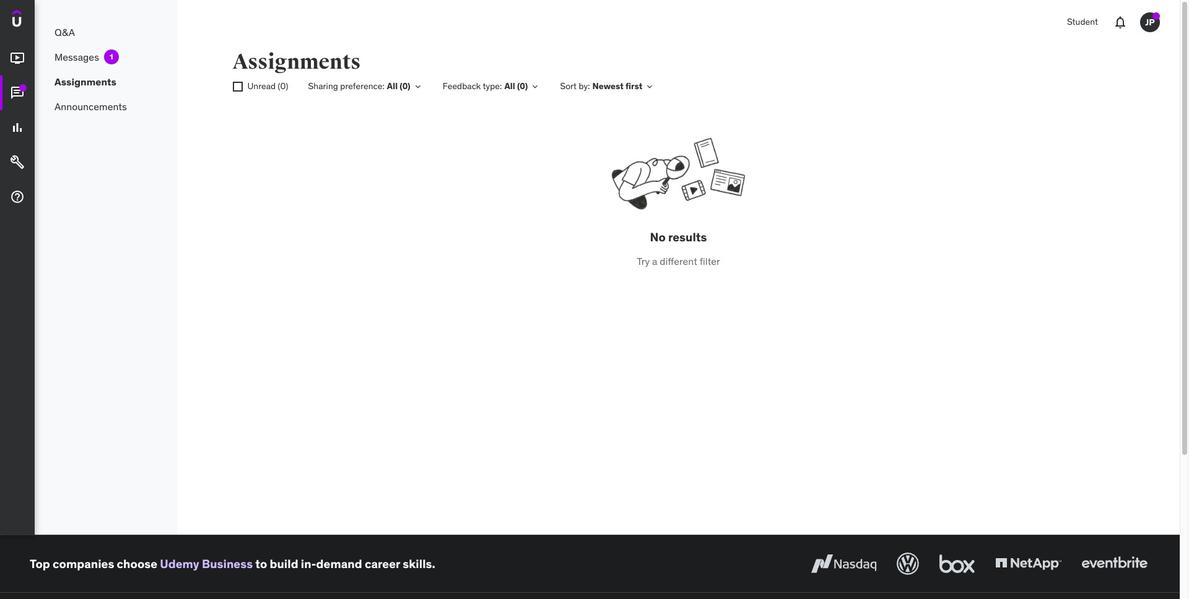 Task type: vqa. For each thing, say whether or not it's contained in the screenshot.
RESULTS
yes



Task type: describe. For each thing, give the bounding box(es) containing it.
career
[[365, 557, 400, 572]]

no results
[[650, 230, 707, 245]]

business
[[202, 557, 253, 572]]

top companies choose udemy business to build in-demand career skills.
[[30, 557, 436, 572]]

q&a link
[[35, 20, 177, 45]]

udemy business link
[[160, 557, 253, 572]]

3 xsmall image from the left
[[233, 82, 243, 92]]

try a different filter
[[637, 255, 721, 268]]

you have alerts image
[[1153, 12, 1161, 20]]

feedback type: all (0)
[[443, 81, 528, 92]]

messages
[[55, 51, 99, 63]]

no
[[650, 230, 666, 245]]

type:
[[483, 81, 502, 92]]

by:
[[579, 81, 590, 92]]

filter
[[700, 255, 721, 268]]

jp
[[1146, 16, 1156, 28]]

different
[[660, 255, 698, 268]]

demand
[[316, 557, 362, 572]]

skills.
[[403, 557, 436, 572]]

assignments link
[[35, 69, 177, 94]]

box image
[[937, 551, 978, 578]]

xsmall image for all (0)
[[531, 82, 541, 92]]

1
[[110, 52, 113, 61]]

a
[[652, 255, 658, 268]]

2 medium image from the top
[[10, 155, 25, 170]]

netapp image
[[993, 551, 1065, 578]]

3 medium image from the top
[[10, 190, 25, 205]]

results
[[669, 230, 707, 245]]

sort
[[560, 81, 577, 92]]

1 medium image from the top
[[10, 51, 25, 66]]

newest
[[593, 81, 624, 92]]

sharing
[[308, 81, 338, 92]]

unread (0)
[[248, 81, 288, 92]]

in-
[[301, 557, 316, 572]]

nasdaq image
[[809, 551, 880, 578]]

1 horizontal spatial assignments
[[233, 49, 361, 75]]

student link
[[1060, 7, 1106, 37]]



Task type: locate. For each thing, give the bounding box(es) containing it.
assignments up the announcements
[[55, 75, 116, 88]]

xsmall image right first
[[645, 82, 655, 92]]

0 horizontal spatial all
[[387, 81, 398, 92]]

notifications image
[[1114, 15, 1128, 30]]

try
[[637, 255, 650, 268]]

1 vertical spatial medium image
[[10, 155, 25, 170]]

2 horizontal spatial xsmall image
[[645, 82, 655, 92]]

jp link
[[1136, 7, 1166, 37]]

(0) for feedback type: all (0)
[[517, 81, 528, 92]]

udemy
[[160, 557, 199, 572]]

build
[[270, 557, 298, 572]]

xsmall image left unread
[[233, 82, 243, 92]]

1 medium image from the top
[[10, 86, 25, 100]]

q&a
[[55, 26, 75, 38]]

medium image
[[10, 51, 25, 66], [10, 120, 25, 135], [10, 190, 25, 205]]

all
[[387, 81, 398, 92], [505, 81, 515, 92]]

(0) for sharing preference: all (0)
[[400, 81, 411, 92]]

0 vertical spatial medium image
[[10, 86, 25, 100]]

1 xsmall image from the left
[[531, 82, 541, 92]]

all for feedback type:
[[505, 81, 515, 92]]

assignments
[[233, 49, 361, 75], [55, 75, 116, 88]]

choose
[[117, 557, 157, 572]]

xsmall image left sort at the left top of page
[[531, 82, 541, 92]]

1 vertical spatial medium image
[[10, 120, 25, 135]]

(0) left xsmall icon
[[400, 81, 411, 92]]

2 all from the left
[[505, 81, 515, 92]]

2 medium image from the top
[[10, 120, 25, 135]]

volkswagen image
[[895, 551, 922, 578]]

(0) right type:
[[517, 81, 528, 92]]

udemy image
[[12, 10, 69, 31]]

all right type:
[[505, 81, 515, 92]]

xsmall image
[[531, 82, 541, 92], [645, 82, 655, 92], [233, 82, 243, 92]]

announcements
[[55, 100, 127, 113]]

xsmall image for newest first
[[645, 82, 655, 92]]

all left xsmall icon
[[387, 81, 398, 92]]

1 all from the left
[[387, 81, 398, 92]]

feedback
[[443, 81, 481, 92]]

preference:
[[340, 81, 385, 92]]

2 xsmall image from the left
[[645, 82, 655, 92]]

1 horizontal spatial xsmall image
[[531, 82, 541, 92]]

2 horizontal spatial (0)
[[517, 81, 528, 92]]

medium image
[[10, 86, 25, 100], [10, 155, 25, 170]]

to
[[256, 557, 267, 572]]

0 vertical spatial medium image
[[10, 51, 25, 66]]

0 horizontal spatial assignments
[[55, 75, 116, 88]]

3 (0) from the left
[[517, 81, 528, 92]]

eventbrite image
[[1080, 551, 1151, 578]]

2 (0) from the left
[[400, 81, 411, 92]]

1 horizontal spatial (0)
[[400, 81, 411, 92]]

unread
[[248, 81, 276, 92]]

top
[[30, 557, 50, 572]]

(0)
[[278, 81, 288, 92], [400, 81, 411, 92], [517, 81, 528, 92]]

0 horizontal spatial (0)
[[278, 81, 288, 92]]

assignments up "sharing"
[[233, 49, 361, 75]]

assignments inside assignments link
[[55, 75, 116, 88]]

2 vertical spatial medium image
[[10, 190, 25, 205]]

(0) right unread
[[278, 81, 288, 92]]

student
[[1068, 16, 1099, 27]]

companies
[[53, 557, 114, 572]]

announcements link
[[35, 94, 177, 119]]

1 (0) from the left
[[278, 81, 288, 92]]

xsmall image
[[413, 82, 423, 92]]

sharing preference: all (0)
[[308, 81, 411, 92]]

sort by: newest first
[[560, 81, 643, 92]]

0 horizontal spatial xsmall image
[[233, 82, 243, 92]]

first
[[626, 81, 643, 92]]

1 horizontal spatial all
[[505, 81, 515, 92]]

all for sharing preference:
[[387, 81, 398, 92]]



